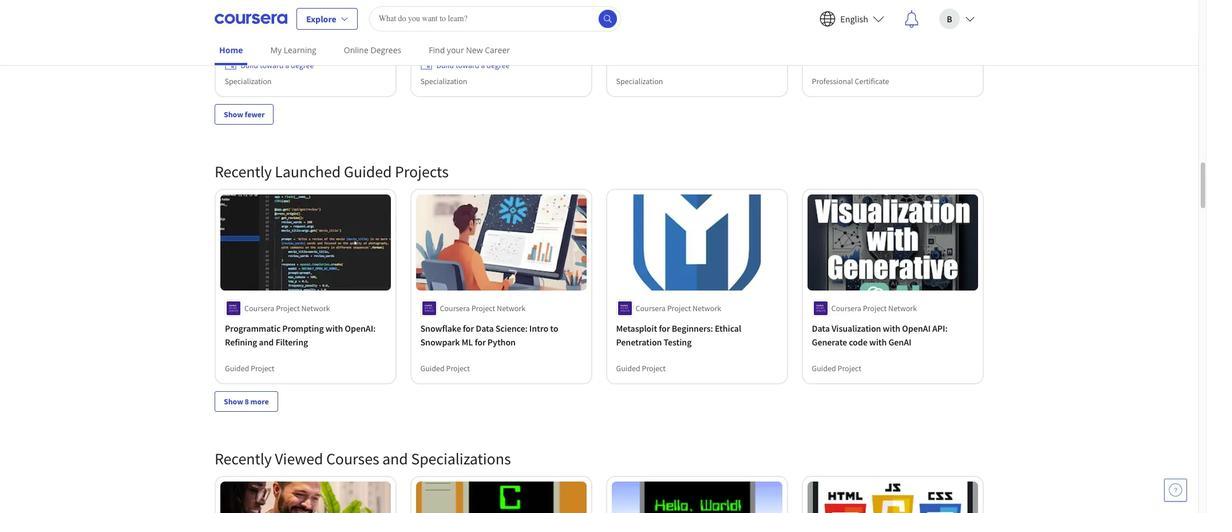 Task type: vqa. For each thing, say whether or not it's contained in the screenshot.
of learners reviewed this video more than once and found it helpful. Pay attention!
no



Task type: locate. For each thing, give the bounding box(es) containing it.
2 guided project from the left
[[421, 364, 470, 374]]

and right courses
[[383, 449, 408, 470]]

courses
[[326, 449, 379, 470]]

devops
[[829, 22, 859, 33]]

1 coursera project network from the left
[[244, 303, 330, 314]]

4 coursera from the left
[[832, 303, 862, 314]]

network up prompting
[[302, 303, 330, 314]]

toward down my
[[260, 60, 284, 71]]

python inside data science fundamentals with python and sql
[[549, 22, 577, 33]]

coursera project network for data
[[832, 303, 918, 314]]

learning down deeplearning.ai on the left of the page
[[247, 22, 281, 33]]

1 specialization from the left
[[225, 76, 272, 87]]

my learning link
[[266, 37, 321, 63]]

explore button
[[297, 8, 358, 29]]

1 horizontal spatial specialization
[[421, 76, 468, 87]]

coursera project network up snowflake for data science: intro to snowpark ml for python
[[440, 303, 526, 314]]

build toward a degree
[[241, 60, 314, 71], [437, 60, 510, 71]]

1 toward from the left
[[260, 60, 284, 71]]

2 network from the left
[[497, 303, 526, 314]]

for
[[693, 22, 704, 33], [463, 323, 474, 334], [659, 323, 671, 334], [475, 337, 486, 348]]

show inside the recently launched guided projects collection element
[[224, 397, 243, 407]]

1 a from the left
[[286, 60, 290, 71]]

degree down the career
[[487, 60, 510, 71]]

coursera
[[244, 303, 274, 314], [440, 303, 470, 314], [636, 303, 666, 314], [832, 303, 862, 314]]

and inside ibm devops and software engineering link
[[861, 22, 875, 33]]

coursera project network up prompting
[[244, 303, 330, 314]]

None search field
[[369, 6, 621, 31]]

network
[[302, 303, 330, 314], [497, 303, 526, 314], [693, 303, 722, 314], [889, 303, 918, 314]]

science:
[[496, 323, 528, 334]]

show inside most popular certificates collection element
[[224, 110, 243, 120]]

and
[[861, 22, 875, 33], [421, 36, 436, 47], [259, 337, 274, 348], [383, 449, 408, 470]]

build toward a degree down new
[[437, 60, 510, 71]]

recently for recently viewed courses and specializations
[[215, 449, 272, 470]]

2 show from the top
[[224, 397, 243, 407]]

projects
[[395, 162, 449, 182]]

coursera up visualization
[[832, 303, 862, 314]]

show 8 more button
[[215, 392, 278, 412]]

with up genai
[[883, 323, 901, 334]]

build down home
[[241, 60, 259, 71]]

show left the 8
[[224, 397, 243, 407]]

data
[[421, 22, 439, 33], [476, 323, 494, 334], [812, 323, 830, 334]]

guided project down generate
[[812, 364, 862, 374]]

coursera project network for metasploit
[[636, 303, 722, 314]]

guided project down snowpark on the bottom left of page
[[421, 364, 470, 374]]

for up "testing"
[[659, 323, 671, 334]]

for left business
[[693, 22, 704, 33]]

0 horizontal spatial learning
[[247, 22, 281, 33]]

engineering
[[914, 22, 961, 33]]

1 guided project from the left
[[225, 364, 275, 374]]

testing
[[664, 337, 692, 348]]

3 network from the left
[[693, 303, 722, 314]]

network up openai
[[889, 303, 918, 314]]

2 build toward a degree from the left
[[437, 60, 510, 71]]

3 coursera project network from the left
[[636, 303, 722, 314]]

openai:
[[345, 323, 376, 334]]

specialization up the show fewer
[[225, 76, 272, 87]]

toward down find your new career
[[456, 60, 480, 71]]

1 horizontal spatial data
[[476, 323, 494, 334]]

viewed
[[275, 449, 323, 470]]

coursera up 'programmatic' at the bottom of the page
[[244, 303, 274, 314]]

toward
[[260, 60, 284, 71], [456, 60, 480, 71]]

4 network from the left
[[889, 303, 918, 314]]

with left openai:
[[326, 323, 343, 334]]

1 network from the left
[[302, 303, 330, 314]]

1 horizontal spatial degree
[[487, 60, 510, 71]]

deeplearning.ai
[[244, 3, 300, 13]]

coursera image
[[215, 9, 287, 28]]

guided project down refining
[[225, 364, 275, 374]]

project up visualization
[[864, 303, 887, 314]]

1 recently from the top
[[215, 162, 272, 182]]

guided down penetration
[[617, 364, 641, 374]]

1 vertical spatial learning
[[284, 45, 316, 56]]

degree
[[291, 60, 314, 71], [487, 60, 510, 71]]

professional certificate
[[812, 76, 890, 87]]

What do you want to learn? text field
[[369, 6, 621, 31]]

1 horizontal spatial toward
[[456, 60, 480, 71]]

and right devops on the top
[[861, 22, 875, 33]]

2 horizontal spatial specialization
[[617, 76, 664, 87]]

0 vertical spatial show
[[224, 110, 243, 120]]

build for science
[[437, 60, 454, 71]]

1 build from the left
[[241, 60, 259, 71]]

0 horizontal spatial degree
[[291, 60, 314, 71]]

snowflake
[[421, 323, 462, 334]]

api:
[[933, 323, 948, 334]]

3 coursera from the left
[[636, 303, 666, 314]]

english
[[841, 13, 869, 24]]

3 specialization from the left
[[617, 76, 664, 87]]

coursera for snowflake
[[440, 303, 470, 314]]

show
[[224, 110, 243, 120], [224, 397, 243, 407]]

2 coursera from the left
[[440, 303, 470, 314]]

and left sql
[[421, 36, 436, 47]]

show fewer
[[224, 110, 265, 120]]

1 coursera from the left
[[244, 303, 274, 314]]

network up science:
[[497, 303, 526, 314]]

learning down deep learning link
[[284, 45, 316, 56]]

0 horizontal spatial python
[[488, 337, 516, 348]]

with right fundamentals
[[529, 22, 547, 33]]

and down 'programmatic' at the bottom of the page
[[259, 337, 274, 348]]

coursera project network up beginners:
[[636, 303, 722, 314]]

0 horizontal spatial toward
[[260, 60, 284, 71]]

specialization
[[225, 76, 272, 87], [421, 76, 468, 87], [617, 76, 664, 87]]

help center image
[[1169, 484, 1183, 498]]

4 guided project from the left
[[812, 364, 862, 374]]

coursera project network up visualization
[[832, 303, 918, 314]]

1 build toward a degree from the left
[[241, 60, 314, 71]]

ibm devops and software engineering link
[[812, 21, 974, 35]]

1 horizontal spatial python
[[549, 22, 577, 33]]

guided left projects
[[344, 162, 392, 182]]

b
[[947, 13, 953, 24]]

guided down refining
[[225, 364, 249, 374]]

specialization for deep learning
[[225, 76, 272, 87]]

network for openai:
[[302, 303, 330, 314]]

ibm
[[440, 3, 453, 13], [832, 3, 845, 13], [617, 22, 631, 33], [812, 22, 827, 33]]

python
[[549, 22, 577, 33], [488, 337, 516, 348]]

2 degree from the left
[[487, 60, 510, 71]]

science
[[441, 22, 470, 33]]

coursera up metasploit
[[636, 303, 666, 314]]

0 horizontal spatial data
[[421, 22, 439, 33]]

data inside snowflake for data science: intro to snowpark ml for python
[[476, 323, 494, 334]]

1 vertical spatial show
[[224, 397, 243, 407]]

1 degree from the left
[[291, 60, 314, 71]]

certificate
[[855, 76, 890, 87]]

guided down generate
[[812, 364, 837, 374]]

project up beginners:
[[668, 303, 692, 314]]

build
[[241, 60, 259, 71], [437, 60, 454, 71]]

guided project for programmatic prompting with openai: refining and filtering
[[225, 364, 275, 374]]

data inside data science fundamentals with python and sql
[[421, 22, 439, 33]]

specialization down the find
[[421, 76, 468, 87]]

refining
[[225, 337, 257, 348]]

a down new
[[481, 60, 485, 71]]

1 horizontal spatial build toward a degree
[[437, 60, 510, 71]]

guided project
[[225, 364, 275, 374], [421, 364, 470, 374], [617, 364, 666, 374], [812, 364, 862, 374]]

2 coursera project network from the left
[[440, 303, 526, 314]]

0 vertical spatial python
[[549, 22, 577, 33]]

show left fewer
[[224, 110, 243, 120]]

programmatic
[[225, 323, 281, 334]]

foundations
[[642, 22, 691, 33]]

build toward a degree for learning
[[241, 60, 314, 71]]

0 horizontal spatial specialization
[[225, 76, 272, 87]]

recently viewed courses and specializations collection element
[[208, 431, 991, 514]]

3 guided project from the left
[[617, 364, 666, 374]]

and inside recently viewed courses and specializations collection element
[[383, 449, 408, 470]]

0 horizontal spatial build toward a degree
[[241, 60, 314, 71]]

business
[[706, 22, 740, 33]]

ibm ai foundations for business
[[617, 22, 740, 33]]

4 coursera project network from the left
[[832, 303, 918, 314]]

2 specialization from the left
[[421, 76, 468, 87]]

guided for programmatic prompting with openai: refining and filtering
[[225, 364, 249, 374]]

learning inside most popular certificates collection element
[[247, 22, 281, 33]]

specialization down ai
[[617, 76, 664, 87]]

python inside snowflake for data science: intro to snowpark ml for python
[[488, 337, 516, 348]]

openai
[[903, 323, 931, 334]]

network up beginners:
[[693, 303, 722, 314]]

guided project down penetration
[[617, 364, 666, 374]]

for inside most popular certificates collection element
[[693, 22, 704, 33]]

visualization
[[832, 323, 882, 334]]

data inside the data visualization with openai api: generate code with genai
[[812, 323, 830, 334]]

1 show from the top
[[224, 110, 243, 120]]

online degrees
[[344, 45, 402, 56]]

build down the find
[[437, 60, 454, 71]]

guided
[[344, 162, 392, 182], [225, 364, 249, 374], [421, 364, 445, 374], [617, 364, 641, 374], [812, 364, 837, 374]]

1 horizontal spatial build
[[437, 60, 454, 71]]

specializations
[[411, 449, 511, 470]]

0 vertical spatial learning
[[247, 22, 281, 33]]

toward for science
[[456, 60, 480, 71]]

project
[[276, 303, 300, 314], [472, 303, 496, 314], [668, 303, 692, 314], [864, 303, 887, 314], [251, 364, 275, 374], [447, 364, 470, 374], [642, 364, 666, 374], [838, 364, 862, 374]]

0 horizontal spatial build
[[241, 60, 259, 71]]

0 vertical spatial recently
[[215, 162, 272, 182]]

network for openai
[[889, 303, 918, 314]]

2 a from the left
[[481, 60, 485, 71]]

find
[[429, 45, 445, 56]]

coursera for metasploit
[[636, 303, 666, 314]]

guided down snowpark on the bottom left of page
[[421, 364, 445, 374]]

data up sql
[[421, 22, 439, 33]]

fundamentals
[[472, 22, 528, 33]]

project up prompting
[[276, 303, 300, 314]]

0 horizontal spatial a
[[286, 60, 290, 71]]

penetration
[[617, 337, 662, 348]]

2 horizontal spatial data
[[812, 323, 830, 334]]

data left science:
[[476, 323, 494, 334]]

and inside data science fundamentals with python and sql
[[421, 36, 436, 47]]

my learning
[[270, 45, 316, 56]]

2 recently from the top
[[215, 449, 272, 470]]

1 horizontal spatial a
[[481, 60, 485, 71]]

data visualization with openai api: generate code with genai
[[812, 323, 948, 348]]

for right ml on the left
[[475, 337, 486, 348]]

2 toward from the left
[[456, 60, 480, 71]]

career
[[485, 45, 510, 56]]

build toward a degree down my
[[241, 60, 314, 71]]

1 horizontal spatial learning
[[284, 45, 316, 56]]

data up generate
[[812, 323, 830, 334]]

ibm left devops on the top
[[812, 22, 827, 33]]

a for learning
[[286, 60, 290, 71]]

2 build from the left
[[437, 60, 454, 71]]

degree down my learning at the left top
[[291, 60, 314, 71]]

1 vertical spatial python
[[488, 337, 516, 348]]

a down my learning at the left top
[[286, 60, 290, 71]]

english button
[[811, 0, 894, 37]]

recently for recently launched guided projects
[[215, 162, 272, 182]]

1 vertical spatial recently
[[215, 449, 272, 470]]

a
[[286, 60, 290, 71], [481, 60, 485, 71]]

ml
[[462, 337, 473, 348]]

coursera project network
[[244, 303, 330, 314], [440, 303, 526, 314], [636, 303, 722, 314], [832, 303, 918, 314]]

coursera up "snowflake"
[[440, 303, 470, 314]]

ethical
[[715, 323, 742, 334]]



Task type: describe. For each thing, give the bounding box(es) containing it.
specialization for data science fundamentals with python and sql
[[421, 76, 468, 87]]

beginners:
[[672, 323, 714, 334]]

8
[[245, 397, 249, 407]]

network for ethical
[[693, 303, 722, 314]]

recently launched guided projects
[[215, 162, 449, 182]]

show fewer button
[[215, 104, 274, 125]]

your
[[447, 45, 464, 56]]

guided for metasploit for beginners: ethical penetration testing
[[617, 364, 641, 374]]

project down penetration
[[642, 364, 666, 374]]

metasploit for beginners: ethical penetration testing
[[617, 323, 742, 348]]

ibm left ai
[[617, 22, 631, 33]]

metasploit
[[617, 323, 658, 334]]

metasploit for beginners: ethical penetration testing link
[[617, 322, 778, 349]]

ibm ai foundations for business link
[[617, 21, 778, 35]]

recently launched guided projects collection element
[[208, 143, 991, 431]]

more
[[251, 397, 269, 407]]

coursera for data
[[832, 303, 862, 314]]

toward for learning
[[260, 60, 284, 71]]

a for science
[[481, 60, 485, 71]]

build for learning
[[241, 60, 259, 71]]

deep
[[225, 22, 245, 33]]

with right code
[[870, 337, 887, 348]]

filtering
[[276, 337, 308, 348]]

sql
[[437, 36, 453, 47]]

fewer
[[245, 110, 265, 120]]

show 8 more
[[224, 397, 269, 407]]

project up more
[[251, 364, 275, 374]]

project down ml on the left
[[447, 364, 470, 374]]

learning for my learning
[[284, 45, 316, 56]]

for up ml on the left
[[463, 323, 474, 334]]

my
[[270, 45, 282, 56]]

ibm up english
[[832, 3, 845, 13]]

learning for deep learning
[[247, 22, 281, 33]]

network for science:
[[497, 303, 526, 314]]

data science fundamentals with python and sql link
[[421, 21, 582, 48]]

home link
[[215, 37, 248, 65]]

guided project for data visualization with openai api: generate code with genai
[[812, 364, 862, 374]]

guided project for metasploit for beginners: ethical penetration testing
[[617, 364, 666, 374]]

data visualization with openai api: generate code with genai link
[[812, 322, 974, 349]]

online degrees link
[[339, 37, 406, 63]]

deep learning link
[[225, 21, 386, 35]]

programmatic prompting with openai: refining and filtering
[[225, 323, 376, 348]]

recently viewed courses and specializations
[[215, 449, 511, 470]]

and inside programmatic prompting with openai: refining and filtering
[[259, 337, 274, 348]]

with inside programmatic prompting with openai: refining and filtering
[[326, 323, 343, 334]]

professional
[[812, 76, 854, 87]]

explore
[[306, 13, 336, 24]]

programmatic prompting with openai: refining and filtering link
[[225, 322, 386, 349]]

data science fundamentals with python and sql
[[421, 22, 577, 47]]

genai
[[889, 337, 912, 348]]

snowflake for data science: intro to snowpark ml for python link
[[421, 322, 582, 349]]

coursera for programmatic
[[244, 303, 274, 314]]

degree for science
[[487, 60, 510, 71]]

snowpark
[[421, 337, 460, 348]]

data for data visualization with openai api: generate code with genai
[[812, 323, 830, 334]]

guided for snowflake for data science: intro to snowpark ml for python
[[421, 364, 445, 374]]

data for data science fundamentals with python and sql
[[421, 22, 439, 33]]

ibm devops and software engineering
[[812, 22, 961, 33]]

project down code
[[838, 364, 862, 374]]

generate
[[812, 337, 848, 348]]

new
[[466, 45, 483, 56]]

code
[[850, 337, 868, 348]]

degrees
[[371, 45, 402, 56]]

with inside data science fundamentals with python and sql
[[529, 22, 547, 33]]

software
[[877, 22, 912, 33]]

to
[[551, 323, 559, 334]]

build toward a degree for science
[[437, 60, 510, 71]]

guided for data visualization with openai api: generate code with genai
[[812, 364, 837, 374]]

launched
[[275, 162, 341, 182]]

ai
[[633, 22, 641, 33]]

degree for learning
[[291, 60, 314, 71]]

ibm up science
[[440, 3, 453, 13]]

most popular certificates collection element
[[208, 0, 991, 143]]

coursera project network for snowflake
[[440, 303, 526, 314]]

intro
[[530, 323, 549, 334]]

project up snowflake for data science: intro to snowpark ml for python
[[472, 303, 496, 314]]

show for show fewer
[[224, 110, 243, 120]]

coursera project network for programmatic
[[244, 303, 330, 314]]

online
[[344, 45, 369, 56]]

find your new career link
[[424, 37, 515, 63]]

show for show 8 more
[[224, 397, 243, 407]]

for inside metasploit for beginners: ethical penetration testing
[[659, 323, 671, 334]]

prompting
[[282, 323, 324, 334]]

find your new career
[[429, 45, 510, 56]]

home
[[219, 45, 243, 56]]

deep learning
[[225, 22, 281, 33]]

snowflake for data science: intro to snowpark ml for python
[[421, 323, 559, 348]]

b button
[[930, 0, 984, 37]]

guided project for snowflake for data science: intro to snowpark ml for python
[[421, 364, 470, 374]]



